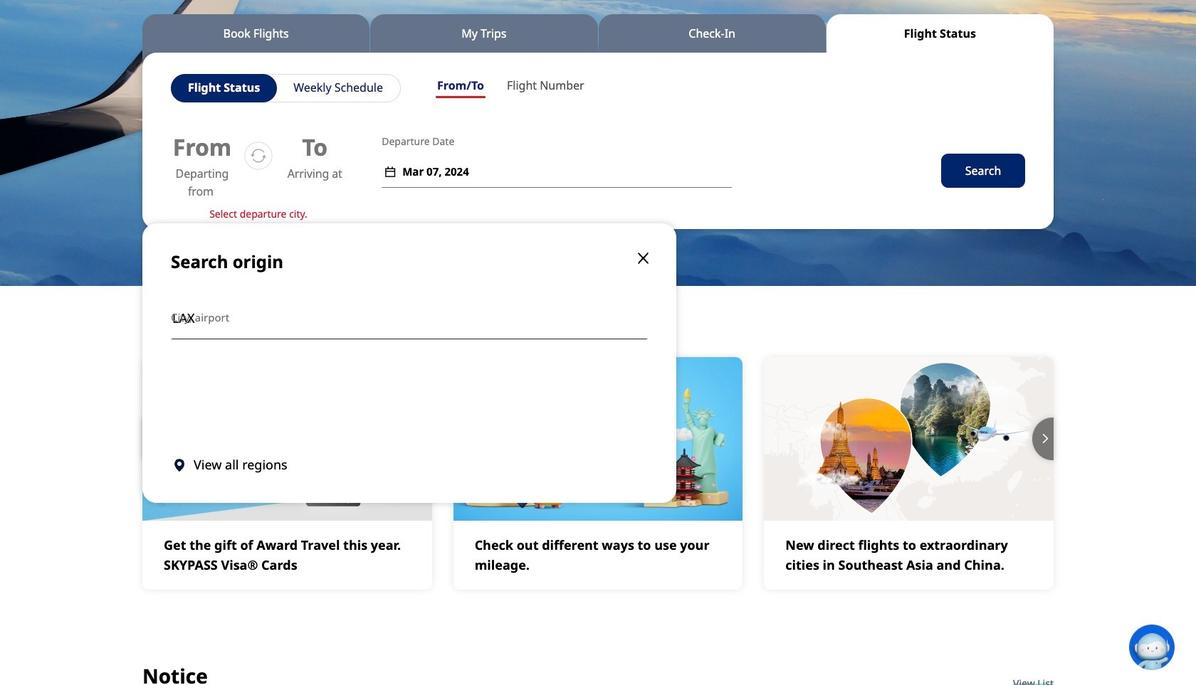 Task type: locate. For each thing, give the bounding box(es) containing it.
document
[[142, 224, 676, 503]]

None text field
[[171, 296, 648, 340]]

search type for departure and arrival group
[[426, 74, 596, 101]]

tab list
[[142, 14, 1054, 53]]

dialog
[[142, 216, 1054, 503]]



Task type: describe. For each thing, give the bounding box(es) containing it.
types of flight status group
[[171, 74, 401, 103]]



Task type: vqa. For each thing, say whether or not it's contained in the screenshot.
an
no



